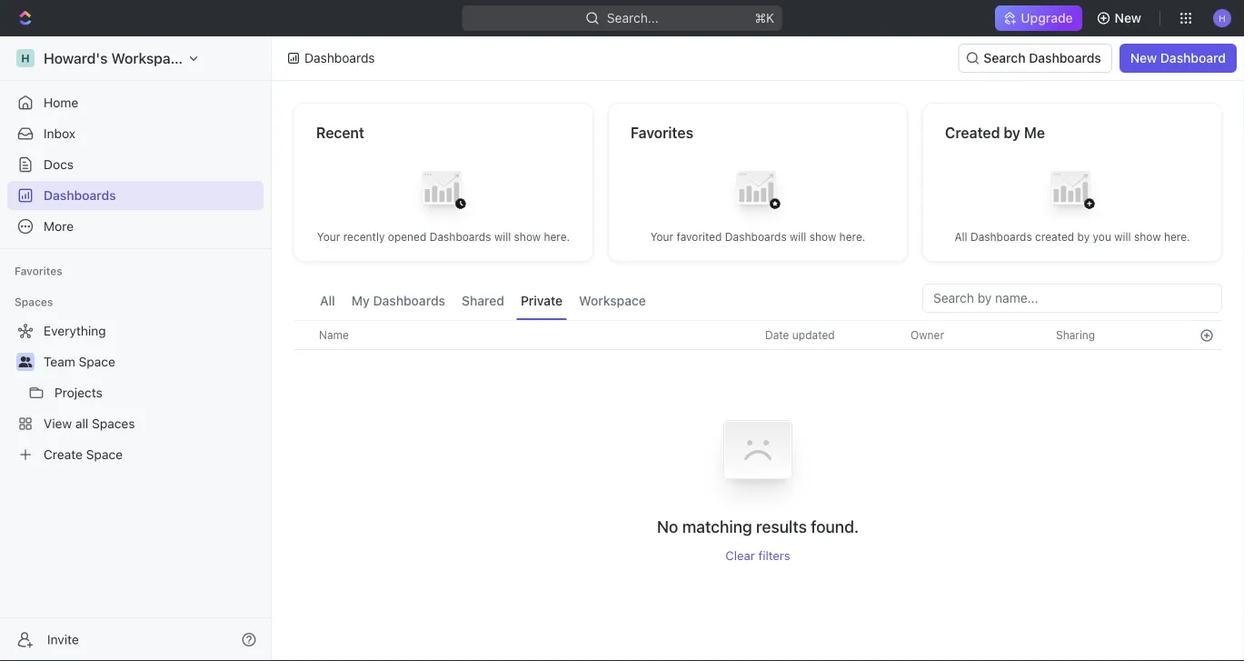 Task type: vqa. For each thing, say whether or not it's contained in the screenshot.
Add within button
no



Task type: describe. For each thing, give the bounding box(es) containing it.
h button
[[1209, 4, 1238, 33]]

date updated button
[[755, 321, 846, 349]]

row containing name
[[294, 320, 1223, 350]]

opened
[[388, 231, 427, 243]]

your favorited dashboards will show here.
[[651, 231, 866, 243]]

3 will from the left
[[1115, 231, 1132, 243]]

private button
[[517, 284, 568, 320]]

dashboards up recent
[[305, 50, 375, 65]]

docs link
[[7, 150, 264, 179]]

upgrade link
[[996, 5, 1083, 31]]

1 here. from the left
[[544, 231, 570, 243]]

me
[[1025, 124, 1046, 141]]

new dashboard
[[1131, 50, 1227, 65]]

more button
[[7, 212, 264, 241]]

create
[[44, 447, 83, 462]]

1 horizontal spatial by
[[1078, 231, 1091, 243]]

date
[[766, 329, 790, 341]]

team
[[44, 354, 75, 369]]

all for all dashboards created by you will show here.
[[955, 231, 968, 243]]

projects link
[[55, 378, 260, 407]]

recent
[[316, 124, 365, 141]]

3 show from the left
[[1135, 231, 1162, 243]]

dashboards down the no favorited dashboards image
[[726, 231, 787, 243]]

2 will from the left
[[790, 231, 807, 243]]

owner
[[911, 329, 945, 341]]

favorited
[[677, 231, 723, 243]]

new button
[[1090, 4, 1153, 33]]

upgrade
[[1022, 10, 1074, 25]]

team space link
[[44, 347, 260, 376]]

howard's workspace
[[44, 50, 187, 67]]

no created by me dashboards image
[[1037, 157, 1109, 230]]

no matching results found. row
[[294, 396, 1223, 563]]

your for recent
[[317, 231, 340, 243]]

1 horizontal spatial favorites
[[631, 124, 694, 141]]

create space
[[44, 447, 123, 462]]

0 vertical spatial spaces
[[15, 296, 53, 308]]

clear
[[726, 548, 756, 563]]

shared
[[462, 293, 505, 308]]

2 here. from the left
[[840, 231, 866, 243]]

tab list containing all
[[316, 284, 651, 320]]

clear filters
[[726, 548, 791, 563]]

dashboards down no recent dashboards image
[[430, 231, 492, 243]]

sharing
[[1057, 329, 1096, 341]]

view all spaces
[[44, 416, 135, 431]]

view
[[44, 416, 72, 431]]

h inside 'dropdown button'
[[1220, 13, 1227, 23]]

everything link
[[7, 316, 260, 346]]

invite
[[47, 632, 79, 647]]

dashboard
[[1161, 50, 1227, 65]]

dashboards inside tab list
[[373, 293, 446, 308]]

user group image
[[19, 356, 32, 367]]

date updated
[[766, 329, 835, 341]]

my dashboards button
[[347, 284, 450, 320]]

clear filters button
[[726, 548, 791, 563]]

results
[[757, 517, 807, 536]]

sidebar navigation
[[0, 36, 276, 661]]

1 will from the left
[[495, 231, 511, 243]]

matching
[[683, 517, 753, 536]]

created by me
[[946, 124, 1046, 141]]

my
[[352, 293, 370, 308]]

team space
[[44, 354, 115, 369]]

workspace inside sidebar navigation
[[111, 50, 187, 67]]

space for team space
[[79, 354, 115, 369]]



Task type: locate. For each thing, give the bounding box(es) containing it.
will up shared
[[495, 231, 511, 243]]

new for new dashboard
[[1131, 50, 1158, 65]]

Search by name... text field
[[934, 285, 1212, 312]]

favorites
[[631, 124, 694, 141], [15, 265, 63, 277]]

dashboards left created
[[971, 231, 1033, 243]]

1 horizontal spatial show
[[810, 231, 837, 243]]

my dashboards
[[352, 293, 446, 308]]

your left the "favorited"
[[651, 231, 674, 243]]

favorites inside button
[[15, 265, 63, 277]]

found.
[[811, 517, 860, 536]]

by left me
[[1004, 124, 1021, 141]]

dashboards down upgrade
[[1030, 50, 1102, 65]]

space down view all spaces
[[86, 447, 123, 462]]

spaces
[[15, 296, 53, 308], [92, 416, 135, 431]]

dashboards link
[[7, 181, 264, 210]]

create space link
[[7, 440, 260, 469]]

1 vertical spatial favorites
[[15, 265, 63, 277]]

no data image
[[704, 396, 813, 516]]

inbox
[[44, 126, 76, 141]]

tree containing everything
[[7, 316, 264, 469]]

new for new
[[1115, 10, 1142, 25]]

row
[[294, 320, 1223, 350]]

howard's
[[44, 50, 108, 67]]

inbox link
[[7, 119, 264, 148]]

no matching results found. table
[[294, 320, 1223, 563]]

search...
[[607, 10, 659, 25]]

howard's workspace, , element
[[16, 49, 35, 67]]

0 vertical spatial by
[[1004, 124, 1021, 141]]

all button
[[316, 284, 340, 320]]

all
[[75, 416, 88, 431]]

will down the no favorited dashboards image
[[790, 231, 807, 243]]

more
[[44, 219, 74, 234]]

1 horizontal spatial h
[[1220, 13, 1227, 23]]

1 vertical spatial h
[[21, 52, 30, 65]]

will right you
[[1115, 231, 1132, 243]]

0 horizontal spatial favorites
[[15, 265, 63, 277]]

1 horizontal spatial workspace
[[579, 293, 646, 308]]

tree inside sidebar navigation
[[7, 316, 264, 469]]

workspace
[[111, 50, 187, 67], [579, 293, 646, 308]]

space
[[79, 354, 115, 369], [86, 447, 123, 462]]

0 horizontal spatial show
[[514, 231, 541, 243]]

1 horizontal spatial here.
[[840, 231, 866, 243]]

1 vertical spatial new
[[1131, 50, 1158, 65]]

here.
[[544, 231, 570, 243], [840, 231, 866, 243], [1165, 231, 1191, 243]]

no matching results found.
[[657, 517, 860, 536]]

name
[[319, 329, 349, 341]]

0 vertical spatial h
[[1220, 13, 1227, 23]]

workspace right private
[[579, 293, 646, 308]]

1 your from the left
[[317, 231, 340, 243]]

0 horizontal spatial by
[[1004, 124, 1021, 141]]

h left howard's
[[21, 52, 30, 65]]

favorites button
[[7, 260, 70, 282]]

1 vertical spatial space
[[86, 447, 123, 462]]

1 vertical spatial all
[[320, 293, 335, 308]]

recently
[[343, 231, 385, 243]]

h up dashboard
[[1220, 13, 1227, 23]]

0 horizontal spatial will
[[495, 231, 511, 243]]

workspace inside button
[[579, 293, 646, 308]]

2 horizontal spatial show
[[1135, 231, 1162, 243]]

space up the projects
[[79, 354, 115, 369]]

by left you
[[1078, 231, 1091, 243]]

0 vertical spatial all
[[955, 231, 968, 243]]

1 show from the left
[[514, 231, 541, 243]]

new
[[1115, 10, 1142, 25], [1131, 50, 1158, 65]]

1 vertical spatial spaces
[[92, 416, 135, 431]]

created
[[946, 124, 1001, 141]]

h inside sidebar navigation
[[21, 52, 30, 65]]

2 your from the left
[[651, 231, 674, 243]]

spaces right all
[[92, 416, 135, 431]]

workspace up home link
[[111, 50, 187, 67]]

spaces down "favorites" button
[[15, 296, 53, 308]]

your for favorites
[[651, 231, 674, 243]]

everything
[[44, 323, 106, 338]]

no recent dashboards image
[[407, 157, 480, 230]]

search
[[984, 50, 1026, 65]]

filters
[[759, 548, 791, 563]]

shared button
[[457, 284, 509, 320]]

0 vertical spatial new
[[1115, 10, 1142, 25]]

new down new button
[[1131, 50, 1158, 65]]

view all spaces link
[[7, 409, 260, 438]]

⌘k
[[755, 10, 775, 25]]

no
[[657, 517, 679, 536]]

dashboards up more
[[44, 188, 116, 203]]

updated
[[793, 329, 835, 341]]

1 vertical spatial workspace
[[579, 293, 646, 308]]

0 vertical spatial favorites
[[631, 124, 694, 141]]

workspace button
[[575, 284, 651, 320]]

tree
[[7, 316, 264, 469]]

your recently opened dashboards will show here.
[[317, 231, 570, 243]]

space for create space
[[86, 447, 123, 462]]

0 horizontal spatial your
[[317, 231, 340, 243]]

dashboards inside sidebar navigation
[[44, 188, 116, 203]]

will
[[495, 231, 511, 243], [790, 231, 807, 243], [1115, 231, 1132, 243]]

new up new dashboard
[[1115, 10, 1142, 25]]

0 horizontal spatial workspace
[[111, 50, 187, 67]]

0 vertical spatial workspace
[[111, 50, 187, 67]]

2 show from the left
[[810, 231, 837, 243]]

all dashboards created by you will show here.
[[955, 231, 1191, 243]]

you
[[1094, 231, 1112, 243]]

your
[[317, 231, 340, 243], [651, 231, 674, 243]]

2 horizontal spatial will
[[1115, 231, 1132, 243]]

0 horizontal spatial h
[[21, 52, 30, 65]]

1 horizontal spatial spaces
[[92, 416, 135, 431]]

search dashboards
[[984, 50, 1102, 65]]

3 here. from the left
[[1165, 231, 1191, 243]]

1 horizontal spatial will
[[790, 231, 807, 243]]

your left recently
[[317, 231, 340, 243]]

0 horizontal spatial spaces
[[15, 296, 53, 308]]

projects
[[55, 385, 103, 400]]

1 vertical spatial by
[[1078, 231, 1091, 243]]

all
[[955, 231, 968, 243], [320, 293, 335, 308]]

by
[[1004, 124, 1021, 141], [1078, 231, 1091, 243]]

home link
[[7, 88, 264, 117]]

all for all
[[320, 293, 335, 308]]

new dashboard button
[[1120, 44, 1238, 73]]

created
[[1036, 231, 1075, 243]]

search dashboards button
[[959, 44, 1113, 73]]

2 horizontal spatial here.
[[1165, 231, 1191, 243]]

1 horizontal spatial all
[[955, 231, 968, 243]]

0 horizontal spatial here.
[[544, 231, 570, 243]]

home
[[44, 95, 78, 110]]

1 horizontal spatial your
[[651, 231, 674, 243]]

0 horizontal spatial all
[[320, 293, 335, 308]]

tab list
[[316, 284, 651, 320]]

no favorited dashboards image
[[722, 157, 795, 230]]

dashboards
[[305, 50, 375, 65], [1030, 50, 1102, 65], [44, 188, 116, 203], [430, 231, 492, 243], [726, 231, 787, 243], [971, 231, 1033, 243], [373, 293, 446, 308]]

0 vertical spatial space
[[79, 354, 115, 369]]

h
[[1220, 13, 1227, 23], [21, 52, 30, 65]]

all inside button
[[320, 293, 335, 308]]

docs
[[44, 157, 74, 172]]

private
[[521, 293, 563, 308]]

show
[[514, 231, 541, 243], [810, 231, 837, 243], [1135, 231, 1162, 243]]

dashboards right my
[[373, 293, 446, 308]]



